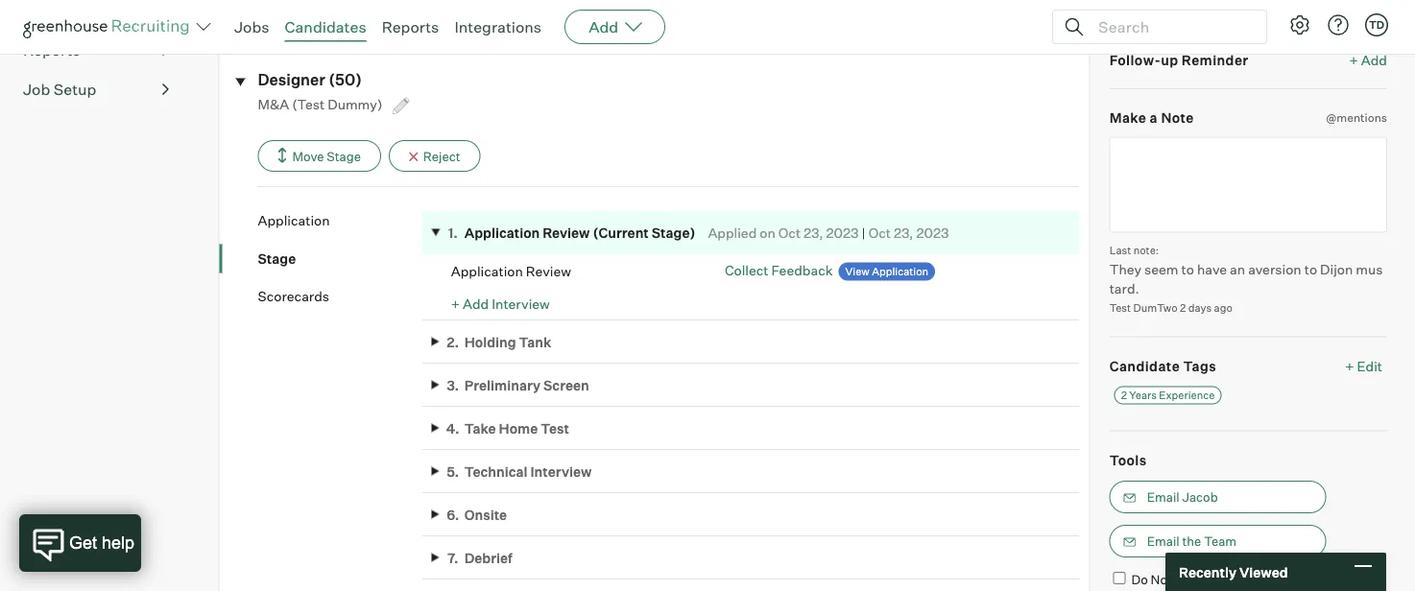 Task type: describe. For each thing, give the bounding box(es) containing it.
designer (50)
[[258, 70, 362, 89]]

@mentions
[[1327, 111, 1388, 125]]

view application link
[[839, 263, 936, 281]]

recently
[[1179, 564, 1237, 581]]

screen
[[544, 377, 590, 394]]

+ add
[[1350, 51, 1388, 68]]

m&a
[[258, 96, 289, 112]]

2 to from the left
[[1305, 261, 1318, 278]]

2 23, from the left
[[894, 225, 914, 241]]

0 vertical spatial review
[[543, 225, 590, 241]]

move stage
[[292, 148, 361, 164]]

+ for + edit
[[1346, 358, 1355, 375]]

application up application review
[[465, 225, 540, 241]]

td button
[[1366, 13, 1389, 36]]

td button
[[1362, 10, 1393, 40]]

test inside 'last note: they seem to have an aversion to dijon mus tard. test dumtwo               2 days               ago'
[[1110, 302, 1131, 315]]

home
[[499, 420, 538, 437]]

email the team button
[[1110, 525, 1327, 558]]

pipeline
[[23, 1, 81, 20]]

tags
[[1184, 358, 1217, 375]]

make
[[1110, 110, 1147, 126]]

+ for + add interview
[[451, 295, 460, 312]]

+ edit
[[1346, 358, 1383, 375]]

m&a (test dummy)
[[258, 96, 386, 112]]

move stage button
[[258, 140, 381, 172]]

td
[[1369, 18, 1385, 31]]

edit
[[1358, 358, 1383, 375]]

candidate
[[1110, 358, 1180, 375]]

holding
[[465, 334, 516, 350]]

reject button
[[389, 140, 481, 172]]

+ add link
[[1350, 51, 1388, 69]]

1 vertical spatial 2
[[1121, 389, 1127, 402]]

interview for + add interview
[[492, 295, 550, 312]]

reject
[[423, 148, 460, 164]]

dijon
[[1321, 261, 1353, 278]]

@mentions link
[[1327, 109, 1388, 127]]

candidates link
[[285, 17, 367, 36]]

they
[[1110, 261, 1142, 278]]

view
[[846, 265, 870, 278]]

+ for + add
[[1350, 51, 1359, 68]]

do
[[1132, 573, 1148, 588]]

stage link
[[258, 249, 422, 268]]

1 vertical spatial review
[[526, 263, 571, 280]]

onsite
[[465, 506, 507, 523]]

jobs
[[234, 17, 269, 36]]

up
[[1161, 51, 1179, 68]]

Do Not Email checkbox
[[1114, 573, 1126, 585]]

move
[[292, 148, 324, 164]]

reminder
[[1182, 51, 1249, 68]]

viewed
[[1240, 564, 1288, 581]]

(test
[[292, 96, 325, 112]]

application inside application link
[[258, 212, 330, 229]]

+ add interview
[[451, 295, 550, 312]]

years
[[1130, 389, 1157, 402]]

3.
[[447, 377, 459, 394]]

7.
[[448, 550, 459, 566]]

follow-
[[1110, 51, 1161, 68]]

job
[[23, 80, 50, 99]]

integrations
[[455, 17, 542, 36]]

interview for 5. technical interview
[[531, 463, 592, 480]]

tools
[[1110, 452, 1147, 469]]

note
[[1161, 110, 1195, 126]]

application up + add interview
[[451, 263, 523, 280]]

feedback
[[772, 262, 833, 279]]

1 oct from the left
[[779, 225, 801, 241]]

applied
[[708, 225, 757, 241]]

tank
[[519, 334, 552, 350]]

(50)
[[329, 70, 362, 89]]

email the team
[[1147, 534, 1237, 549]]

2 inside 'last note: they seem to have an aversion to dijon mus tard. test dumtwo               2 days               ago'
[[1180, 302, 1186, 315]]

experience
[[1160, 389, 1215, 402]]

the
[[1183, 534, 1202, 549]]

3. preliminary screen
[[447, 377, 590, 394]]

1 horizontal spatial reports link
[[382, 17, 439, 36]]

stage)
[[652, 225, 696, 241]]

email jacob button
[[1110, 481, 1327, 514]]

setup
[[54, 80, 96, 99]]

configure image
[[1289, 13, 1312, 36]]

last note: they seem to have an aversion to dijon mus tard. test dumtwo               2 days               ago
[[1110, 244, 1383, 315]]



Task type: vqa. For each thing, say whether or not it's contained in the screenshot.
the top Send
no



Task type: locate. For each thing, give the bounding box(es) containing it.
0 vertical spatial interview
[[492, 295, 550, 312]]

job setup
[[23, 80, 96, 99]]

on
[[760, 225, 776, 241]]

+ add interview link
[[451, 295, 550, 312]]

1 vertical spatial reports link
[[23, 39, 169, 62]]

pipeline link
[[23, 0, 169, 22]]

2 oct from the left
[[869, 225, 891, 241]]

ago
[[1214, 302, 1233, 315]]

review
[[543, 225, 590, 241], [526, 263, 571, 280]]

email
[[1147, 490, 1180, 505], [1147, 534, 1180, 549], [1175, 573, 1208, 588]]

1 horizontal spatial oct
[[869, 225, 891, 241]]

application review
[[451, 263, 571, 280]]

0 vertical spatial reports
[[382, 17, 439, 36]]

a
[[1150, 110, 1158, 126]]

2.
[[447, 334, 459, 350]]

follow link
[[1347, 0, 1388, 18]]

0 horizontal spatial oct
[[779, 225, 801, 241]]

view application
[[846, 265, 929, 278]]

email left the
[[1147, 534, 1180, 549]]

0 vertical spatial add
[[589, 17, 619, 36]]

reports
[[382, 17, 439, 36], [23, 41, 80, 60]]

23,
[[804, 225, 824, 241], [894, 225, 914, 241]]

+ inside + add link
[[1350, 51, 1359, 68]]

0 horizontal spatial test
[[541, 420, 569, 437]]

oct right on
[[779, 225, 801, 241]]

1 horizontal spatial stage
[[327, 148, 361, 164]]

candidates
[[285, 17, 367, 36]]

seem
[[1145, 261, 1179, 278]]

2 vertical spatial email
[[1175, 573, 1208, 588]]

2 years experience link
[[1115, 387, 1222, 405]]

an
[[1230, 261, 1246, 278]]

23, up feedback
[[804, 225, 824, 241]]

+ inside "+ edit" link
[[1346, 358, 1355, 375]]

5. technical interview
[[447, 463, 592, 480]]

stage right move
[[327, 148, 361, 164]]

debrief
[[465, 550, 513, 566]]

1 horizontal spatial test
[[1110, 302, 1131, 315]]

mus
[[1356, 261, 1383, 278]]

0 horizontal spatial 23,
[[804, 225, 824, 241]]

email jacob
[[1147, 490, 1218, 505]]

add
[[589, 17, 619, 36], [1362, 51, 1388, 68], [463, 295, 489, 312]]

(current
[[593, 225, 649, 241]]

collect
[[725, 262, 769, 279]]

add for + add interview
[[463, 295, 489, 312]]

days
[[1189, 302, 1212, 315]]

interview down home
[[531, 463, 592, 480]]

7. debrief
[[448, 550, 513, 566]]

0 horizontal spatial 2023
[[826, 225, 859, 241]]

1 horizontal spatial to
[[1305, 261, 1318, 278]]

collect feedback link
[[725, 262, 833, 279]]

technical
[[465, 463, 528, 480]]

2023
[[826, 225, 859, 241], [917, 225, 949, 241]]

application right view
[[872, 265, 929, 278]]

application up stage "link"
[[258, 212, 330, 229]]

oct right |
[[869, 225, 891, 241]]

0 horizontal spatial reports
[[23, 41, 80, 60]]

0 vertical spatial reports link
[[382, 17, 439, 36]]

test right home
[[541, 420, 569, 437]]

email right not
[[1175, 573, 1208, 588]]

1 2023 from the left
[[826, 225, 859, 241]]

1 to from the left
[[1182, 261, 1195, 278]]

reports right candidates link
[[382, 17, 439, 36]]

take
[[465, 420, 496, 437]]

to left have in the top of the page
[[1182, 261, 1195, 278]]

0 horizontal spatial stage
[[258, 250, 296, 267]]

last
[[1110, 244, 1132, 257]]

+ edit link
[[1341, 353, 1388, 379]]

not
[[1151, 573, 1172, 588]]

tard.
[[1110, 280, 1140, 297]]

1 vertical spatial +
[[451, 295, 460, 312]]

stage
[[327, 148, 361, 164], [258, 250, 296, 267]]

reports link right candidates link
[[382, 17, 439, 36]]

add button
[[565, 10, 666, 44]]

reports link down 'greenhouse recruiting' image
[[23, 39, 169, 62]]

2 left days
[[1180, 302, 1186, 315]]

0 horizontal spatial to
[[1182, 261, 1195, 278]]

review left the (current
[[543, 225, 590, 241]]

review down 1. application review (current stage)
[[526, 263, 571, 280]]

1. application review (current stage)
[[448, 225, 696, 241]]

application link
[[258, 211, 422, 230]]

reports link
[[382, 17, 439, 36], [23, 39, 169, 62]]

1 horizontal spatial add
[[589, 17, 619, 36]]

job setup link
[[23, 78, 169, 101]]

Search text field
[[1094, 13, 1249, 41]]

to
[[1182, 261, 1195, 278], [1305, 261, 1318, 278]]

designer
[[258, 70, 325, 89]]

2 horizontal spatial add
[[1362, 51, 1388, 68]]

|
[[862, 225, 866, 241]]

interview down application review
[[492, 295, 550, 312]]

preliminary
[[465, 377, 541, 394]]

0 vertical spatial stage
[[327, 148, 361, 164]]

2 left years
[[1121, 389, 1127, 402]]

aversion
[[1249, 261, 1302, 278]]

1 23, from the left
[[804, 225, 824, 241]]

follow
[[1347, 0, 1388, 17]]

interview
[[492, 295, 550, 312], [531, 463, 592, 480]]

email for email jacob
[[1147, 490, 1180, 505]]

0 vertical spatial test
[[1110, 302, 1131, 315]]

1 vertical spatial test
[[541, 420, 569, 437]]

reports down pipeline
[[23, 41, 80, 60]]

test down tard.
[[1110, 302, 1131, 315]]

0 vertical spatial 2
[[1180, 302, 1186, 315]]

collect feedback
[[725, 262, 833, 279]]

1 horizontal spatial reports
[[382, 17, 439, 36]]

application inside view application link
[[872, 265, 929, 278]]

add for + add
[[1362, 51, 1388, 68]]

make a note
[[1110, 110, 1195, 126]]

note:
[[1134, 244, 1159, 257]]

dummy)
[[328, 96, 383, 112]]

2 vertical spatial +
[[1346, 358, 1355, 375]]

1 vertical spatial interview
[[531, 463, 592, 480]]

0 horizontal spatial add
[[463, 295, 489, 312]]

1 vertical spatial add
[[1362, 51, 1388, 68]]

None text field
[[1110, 137, 1388, 233]]

have
[[1198, 261, 1227, 278]]

23, right |
[[894, 225, 914, 241]]

4. take home test
[[446, 420, 569, 437]]

2 vertical spatial add
[[463, 295, 489, 312]]

recently viewed
[[1179, 564, 1288, 581]]

1 horizontal spatial 2023
[[917, 225, 949, 241]]

to left dijon
[[1305, 261, 1318, 278]]

2023 left |
[[826, 225, 859, 241]]

application
[[258, 212, 330, 229], [465, 225, 540, 241], [451, 263, 523, 280], [872, 265, 929, 278]]

stage up the scorecards
[[258, 250, 296, 267]]

1 vertical spatial reports
[[23, 41, 80, 60]]

0 horizontal spatial reports link
[[23, 39, 169, 62]]

4.
[[446, 420, 460, 437]]

team
[[1204, 534, 1237, 549]]

applied on  oct 23, 2023 | oct 23, 2023
[[708, 225, 949, 241]]

add inside popup button
[[589, 17, 619, 36]]

1 horizontal spatial 2
[[1180, 302, 1186, 315]]

follow-up reminder
[[1110, 51, 1249, 68]]

0 vertical spatial email
[[1147, 490, 1180, 505]]

email left "jacob"
[[1147, 490, 1180, 505]]

0 vertical spatial +
[[1350, 51, 1359, 68]]

candidate tags
[[1110, 358, 1217, 375]]

dumtwo
[[1134, 302, 1178, 315]]

do not email
[[1132, 573, 1208, 588]]

2 2023 from the left
[[917, 225, 949, 241]]

greenhouse recruiting image
[[23, 15, 196, 38]]

stage inside "link"
[[258, 250, 296, 267]]

1 vertical spatial email
[[1147, 534, 1180, 549]]

2023 up view application
[[917, 225, 949, 241]]

stage inside "button"
[[327, 148, 361, 164]]

0 horizontal spatial 2
[[1121, 389, 1127, 402]]

5.
[[447, 463, 459, 480]]

2 years experience
[[1121, 389, 1215, 402]]

1 vertical spatial stage
[[258, 250, 296, 267]]

email for email the team
[[1147, 534, 1180, 549]]

1 horizontal spatial 23,
[[894, 225, 914, 241]]

1.
[[448, 225, 458, 241]]



